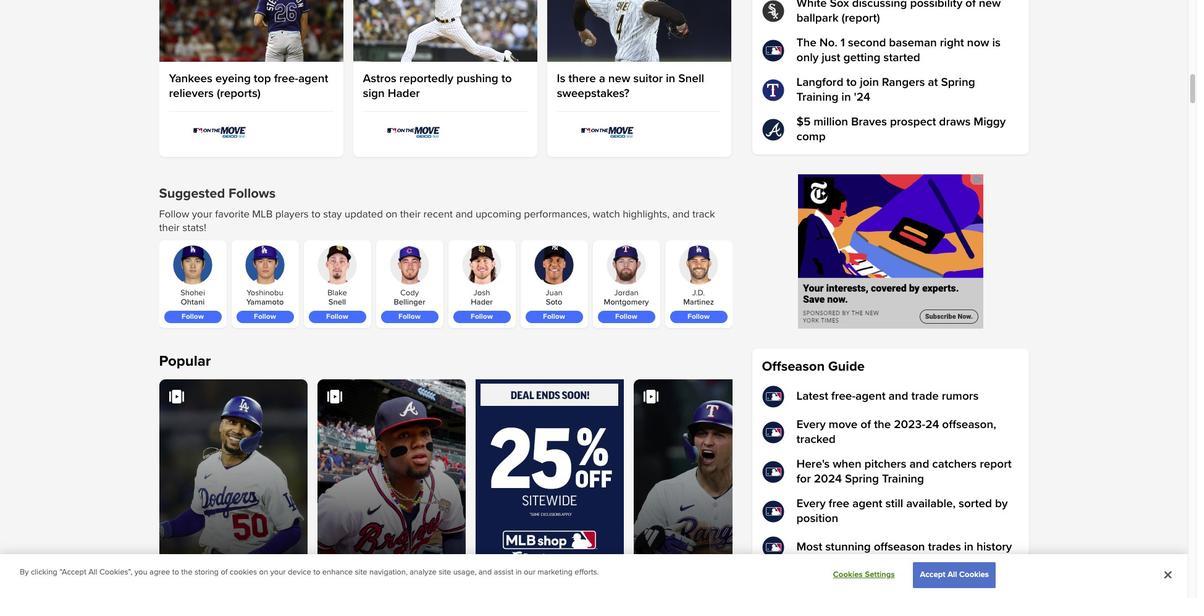 Task type: describe. For each thing, give the bounding box(es) containing it.
follow for cody bellinger
[[399, 312, 421, 322]]

million
[[814, 115, 848, 129]]

of inside privacy alert dialog
[[221, 567, 228, 577]]

top 10 2b
[[167, 566, 241, 586]]

snell inside blake snell
[[329, 297, 346, 307]]

enhance
[[322, 567, 353, 577]]

$5 million braves prospect draws miggy comp
[[797, 115, 1006, 144]]

juan soto
[[546, 288, 563, 307]]

yoshinobu yamamoto
[[246, 288, 284, 307]]

0 horizontal spatial their
[[159, 221, 180, 234]]

report
[[980, 457, 1012, 471]]

accept
[[920, 570, 946, 580]]

astros reportedly pushing to sign hader
[[363, 72, 512, 101]]

10 for 2b
[[199, 566, 216, 586]]

and inside privacy alert dialog
[[479, 567, 492, 577]]

on inside privacy alert dialog
[[259, 567, 268, 577]]

langford to join rangers at spring training in '24 link
[[762, 75, 1019, 105]]

and left track
[[673, 208, 690, 221]]

2024
[[814, 472, 842, 486]]

1 site from the left
[[355, 567, 367, 577]]

new inside white sox discussing possibility of new ballpark (report)
[[979, 0, 1001, 11]]

to right agree
[[172, 567, 179, 577]]

upcoming
[[476, 208, 521, 221]]

the
[[797, 36, 817, 50]]

miggy
[[974, 115, 1006, 129]]

every move of the 2023-24 offseason, tracked
[[797, 418, 997, 447]]

follow for jordan montgomery
[[615, 312, 638, 322]]

eyeing
[[216, 72, 251, 86]]

josh
[[474, 288, 490, 298]]

cookies
[[230, 567, 257, 577]]

jordan
[[614, 288, 639, 298]]

highlights,
[[623, 208, 670, 221]]

spring inside the here's when pitchers and catchers report for 2024 spring training
[[845, 472, 879, 486]]

privacy alert dialog
[[0, 555, 1188, 598]]

langford to join rangers at spring training in '24
[[797, 75, 975, 104]]

$5
[[797, 115, 811, 129]]

white
[[797, 0, 827, 11]]

guide
[[828, 358, 865, 375]]

available,
[[907, 497, 956, 511]]

follow button for montgomery
[[598, 311, 655, 323]]

braves image
[[762, 119, 784, 141]]

astros reportedly pushing to sign hader link
[[363, 72, 527, 101]]

suggested follows follow your favorite mlb players to stay updated on their recent and upcoming performances, watch highlights, and track their stats!
[[159, 186, 715, 234]]

offseason
[[762, 358, 825, 375]]

relievers
[[169, 87, 214, 101]]

follow button for snell
[[309, 311, 366, 323]]

sweepstakes?
[[557, 87, 630, 101]]

to inside langford to join rangers at spring training in '24
[[847, 75, 857, 90]]

jordan montgomery
[[604, 288, 649, 307]]

players
[[275, 208, 309, 221]]

offseason,
[[943, 418, 997, 432]]

by
[[20, 567, 29, 577]]

1 cookies from the left
[[833, 570, 863, 580]]

is
[[557, 72, 566, 86]]

mlb image for here's
[[762, 461, 784, 483]]

reportedly
[[400, 72, 454, 86]]

1
[[841, 36, 845, 50]]

every for every free agent still available, sorted by position
[[797, 497, 826, 511]]

mlb image for most
[[762, 536, 784, 559]]

'24
[[854, 90, 871, 104]]

draws
[[939, 115, 971, 129]]

only
[[797, 51, 819, 65]]

free
[[829, 497, 850, 511]]

shohei
[[181, 288, 205, 298]]

2b
[[220, 566, 241, 586]]

follow button for soto
[[526, 311, 583, 323]]

rangers
[[882, 75, 925, 90]]

follow for shohei ohtani
[[182, 312, 204, 322]]

prospect
[[890, 115, 936, 129]]

follow for j.d. martinez
[[688, 312, 710, 322]]

analyze
[[410, 567, 437, 577]]

possibility
[[910, 0, 963, 11]]

popular
[[159, 352, 211, 370]]

getting
[[844, 51, 881, 65]]

j.d.
[[693, 288, 705, 298]]

sign
[[363, 87, 385, 101]]

follow button for ohtani
[[164, 311, 222, 323]]

just
[[822, 51, 841, 65]]

efforts.
[[575, 567, 599, 577]]

mlb
[[252, 208, 273, 221]]

second
[[848, 36, 886, 50]]

yankees eyeing top free-agent relievers (reports) image
[[159, 0, 343, 62]]

braves
[[851, 115, 887, 129]]

the inside every move of the 2023-24 offseason, tracked
[[874, 418, 891, 432]]

yankees eyeing top free-agent relievers (reports) link
[[169, 72, 333, 101]]

10 for rf
[[357, 566, 374, 586]]

rumors
[[942, 389, 979, 403]]

top
[[254, 72, 271, 86]]

started
[[884, 51, 921, 65]]

every move of the 2023-24 offseason, tracked link
[[762, 418, 1019, 447]]

rangers image
[[762, 79, 784, 101]]

most stunning offseason trades in history link
[[762, 536, 1019, 559]]

navigation,
[[369, 567, 408, 577]]

$5 million braves prospect draws miggy comp link
[[762, 115, 1019, 145]]

2 site from the left
[[439, 567, 451, 577]]

agent for latest
[[856, 389, 886, 403]]

mlb image for latest
[[762, 386, 784, 408]]

stunning
[[826, 540, 871, 554]]

white sox image
[[762, 0, 784, 22]]

history
[[977, 540, 1012, 554]]

and left the "trade"
[[889, 389, 909, 403]]

blake
[[328, 288, 347, 298]]

follow inside suggested follows follow your favorite mlb players to stay updated on their recent and upcoming performances, watch highlights, and track their stats!
[[159, 208, 189, 221]]

follow button for bellinger
[[381, 311, 438, 323]]

to inside "astros reportedly pushing to sign hader"
[[502, 72, 512, 86]]

cookies settings
[[833, 570, 895, 580]]

and right "recent"
[[456, 208, 473, 221]]

yankees
[[169, 72, 213, 86]]

ballpark
[[797, 11, 839, 25]]

settings
[[865, 570, 895, 580]]

soto
[[546, 297, 562, 307]]

all inside accept all cookies button
[[948, 570, 958, 580]]

j.d. martinez
[[684, 288, 714, 307]]

suggested
[[159, 186, 225, 202]]

free- inside yankees eyeing top free-agent relievers (reports)
[[274, 72, 298, 86]]

most stunning offseason trades in history
[[797, 540, 1012, 554]]

white sox discussing possibility of new ballpark (report) link
[[762, 0, 1019, 26]]



Task type: locate. For each thing, give the bounding box(es) containing it.
8 follow button from the left
[[670, 311, 728, 323]]

a
[[599, 72, 605, 86]]

training down langford
[[797, 90, 839, 104]]

sorted
[[959, 497, 992, 511]]

in inside "is there a new suitor in snell sweepstakes?"
[[666, 72, 676, 86]]

the
[[874, 418, 891, 432], [181, 567, 193, 577]]

follow down montgomery
[[615, 312, 638, 322]]

top for top 10 rf
[[325, 566, 353, 586]]

marketing
[[538, 567, 573, 577]]

1 vertical spatial your
[[270, 567, 286, 577]]

10
[[199, 566, 216, 586], [357, 566, 374, 586]]

0 vertical spatial mlb image
[[762, 386, 784, 408]]

training
[[797, 90, 839, 104], [882, 472, 924, 486]]

every up tracked
[[797, 418, 826, 432]]

0 horizontal spatial spring
[[845, 472, 879, 486]]

(reports)
[[217, 87, 261, 101]]

2 vertical spatial mlb image
[[762, 501, 784, 523]]

catchers
[[933, 457, 977, 471]]

recent
[[424, 208, 453, 221]]

usage,
[[453, 567, 477, 577]]

and inside the here's when pitchers and catchers report for 2024 spring training
[[910, 457, 930, 471]]

of right move
[[861, 418, 871, 432]]

mlb image inside the no. 1 second baseman right now is only just getting started link
[[762, 40, 784, 62]]

0 horizontal spatial hader
[[388, 87, 420, 101]]

1 vertical spatial their
[[159, 221, 180, 234]]

your inside privacy alert dialog
[[270, 567, 286, 577]]

follows
[[229, 186, 276, 202]]

training inside the here's when pitchers and catchers report for 2024 spring training
[[882, 472, 924, 486]]

mlb image left position
[[762, 501, 784, 523]]

0 vertical spatial snell
[[679, 72, 704, 86]]

follow button
[[164, 311, 222, 323], [236, 311, 294, 323], [309, 311, 366, 323], [381, 311, 438, 323], [453, 311, 511, 323], [526, 311, 583, 323], [598, 311, 655, 323], [670, 311, 728, 323]]

in inside langford to join rangers at spring training in '24
[[842, 90, 851, 104]]

every free agent still available, sorted by position
[[797, 497, 1008, 526]]

6 follow button from the left
[[526, 311, 583, 323]]

and left 'assist'
[[479, 567, 492, 577]]

follow button down ohtani
[[164, 311, 222, 323]]

by clicking "accept all cookies", you agree to the storing of cookies on your device to enhance site navigation, analyze site usage, and assist in our marketing efforts.
[[20, 567, 599, 577]]

follow for blake snell
[[326, 312, 348, 322]]

2 cookies from the left
[[960, 570, 989, 580]]

in inside privacy alert dialog
[[516, 567, 522, 577]]

10 left 2b
[[199, 566, 216, 586]]

trade
[[912, 389, 939, 403]]

cody
[[400, 288, 419, 298]]

1 horizontal spatial spring
[[941, 75, 975, 90]]

all right accept
[[948, 570, 958, 580]]

on right the updated on the left top
[[386, 208, 398, 221]]

cookies down the history
[[960, 570, 989, 580]]

5 follow button from the left
[[453, 311, 511, 323]]

0 vertical spatial of
[[966, 0, 976, 11]]

follow down the soto
[[543, 312, 565, 322]]

offseason
[[874, 540, 925, 554]]

1 vertical spatial hader
[[471, 297, 493, 307]]

1 horizontal spatial snell
[[679, 72, 704, 86]]

hader inside "astros reportedly pushing to sign hader"
[[388, 87, 420, 101]]

0 vertical spatial mlb image
[[762, 40, 784, 62]]

site left usage,
[[439, 567, 451, 577]]

1 horizontal spatial new
[[979, 0, 1001, 11]]

mlb image left tracked
[[762, 421, 784, 444]]

2 every from the top
[[797, 497, 826, 511]]

follow for josh hader
[[471, 312, 493, 322]]

0 vertical spatial spring
[[941, 75, 975, 90]]

agent for every
[[853, 497, 883, 511]]

0 horizontal spatial site
[[355, 567, 367, 577]]

there
[[569, 72, 596, 86]]

follow down yamamoto at the left of the page
[[254, 312, 276, 322]]

0 vertical spatial every
[[797, 418, 826, 432]]

1 horizontal spatial site
[[439, 567, 451, 577]]

position
[[797, 512, 839, 526]]

site
[[355, 567, 367, 577], [439, 567, 451, 577]]

cookies
[[833, 570, 863, 580], [960, 570, 989, 580]]

1 top from the left
[[167, 566, 195, 586]]

and right the pitchers
[[910, 457, 930, 471]]

follow button down blake snell
[[309, 311, 366, 323]]

0 vertical spatial training
[[797, 90, 839, 104]]

to left stay
[[312, 208, 321, 221]]

3 mlb image from the top
[[762, 536, 784, 559]]

cookies down 'stunning'
[[833, 570, 863, 580]]

1 every from the top
[[797, 418, 826, 432]]

their left "recent"
[[400, 208, 421, 221]]

0 horizontal spatial on
[[259, 567, 268, 577]]

1 mlb image from the top
[[762, 40, 784, 62]]

langford
[[797, 75, 844, 90]]

top left 'storing'
[[167, 566, 195, 586]]

free-
[[274, 72, 298, 86], [832, 389, 856, 403]]

spring right at
[[941, 75, 975, 90]]

now
[[967, 36, 990, 50]]

top right device at bottom
[[325, 566, 353, 586]]

latest
[[797, 389, 829, 403]]

top for top 10 2b
[[167, 566, 195, 586]]

every inside every free agent still available, sorted by position
[[797, 497, 826, 511]]

follow for yoshinobu yamamoto
[[254, 312, 276, 322]]

training down the pitchers
[[882, 472, 924, 486]]

in right trades
[[964, 540, 974, 554]]

the left the 2023-
[[874, 418, 891, 432]]

1 horizontal spatial free-
[[832, 389, 856, 403]]

mlb image for every
[[762, 501, 784, 523]]

to left join
[[847, 75, 857, 90]]

follow button down yamamoto at the left of the page
[[236, 311, 294, 323]]

of inside white sox discussing possibility of new ballpark (report)
[[966, 0, 976, 11]]

cookies settings button
[[826, 563, 903, 588]]

follow down martinez
[[688, 312, 710, 322]]

0 vertical spatial free-
[[274, 72, 298, 86]]

sox
[[830, 0, 849, 11]]

top
[[167, 566, 195, 586], [325, 566, 353, 586]]

4 follow button from the left
[[381, 311, 438, 323]]

new inside "is there a new suitor in snell sweepstakes?"
[[609, 72, 631, 86]]

1 vertical spatial the
[[181, 567, 193, 577]]

the inside privacy alert dialog
[[181, 567, 193, 577]]

of right possibility
[[966, 0, 976, 11]]

2 10 from the left
[[357, 566, 374, 586]]

follow down bellinger
[[399, 312, 421, 322]]

0 vertical spatial new
[[979, 0, 1001, 11]]

move
[[829, 418, 858, 432]]

to right device at bottom
[[313, 567, 320, 577]]

free- up move
[[832, 389, 856, 403]]

1 vertical spatial training
[[882, 472, 924, 486]]

"accept
[[59, 567, 86, 577]]

1 horizontal spatial the
[[874, 418, 891, 432]]

and
[[456, 208, 473, 221], [673, 208, 690, 221], [889, 389, 909, 403], [910, 457, 930, 471], [479, 567, 492, 577]]

0 horizontal spatial the
[[181, 567, 193, 577]]

1 horizontal spatial on
[[386, 208, 398, 221]]

1 follow button from the left
[[164, 311, 222, 323]]

follow button for hader
[[453, 311, 511, 323]]

follow
[[159, 208, 189, 221], [182, 312, 204, 322], [254, 312, 276, 322], [326, 312, 348, 322], [399, 312, 421, 322], [471, 312, 493, 322], [543, 312, 565, 322], [615, 312, 638, 322], [688, 312, 710, 322]]

1 vertical spatial snell
[[329, 297, 346, 307]]

1 vertical spatial spring
[[845, 472, 879, 486]]

spring down 'when'
[[845, 472, 879, 486]]

follow button for martinez
[[670, 311, 728, 323]]

1 vertical spatial new
[[609, 72, 631, 86]]

mlb image for the
[[762, 40, 784, 62]]

every inside every move of the 2023-24 offseason, tracked
[[797, 418, 826, 432]]

1 vertical spatial on
[[259, 567, 268, 577]]

1 10 from the left
[[199, 566, 216, 586]]

of inside every move of the 2023-24 offseason, tracked
[[861, 418, 871, 432]]

0 horizontal spatial all
[[89, 567, 97, 577]]

1 horizontal spatial their
[[400, 208, 421, 221]]

training inside langford to join rangers at spring training in '24
[[797, 90, 839, 104]]

0 horizontal spatial of
[[221, 567, 228, 577]]

is
[[993, 36, 1001, 50]]

1 horizontal spatial of
[[861, 418, 871, 432]]

follow down ohtani
[[182, 312, 204, 322]]

on inside suggested follows follow your favorite mlb players to stay updated on their recent and upcoming performances, watch highlights, and track their stats!
[[386, 208, 398, 221]]

follow for juan soto
[[543, 312, 565, 322]]

2 top from the left
[[325, 566, 353, 586]]

mlb image inside every move of the 2023-24 offseason, tracked link
[[762, 421, 784, 444]]

here's
[[797, 457, 830, 471]]

astros
[[363, 72, 397, 86]]

follow button down the soto
[[526, 311, 583, 323]]

follow down josh hader
[[471, 312, 493, 322]]

24
[[926, 418, 939, 432]]

1 vertical spatial free-
[[832, 389, 856, 403]]

their left stats!
[[159, 221, 180, 234]]

3 follow button from the left
[[309, 311, 366, 323]]

mlb image down offseason
[[762, 386, 784, 408]]

cookies",
[[99, 567, 132, 577]]

advertisement element for relievers
[[189, 122, 313, 142]]

follow up stats!
[[159, 208, 189, 221]]

baseman
[[889, 36, 937, 50]]

1 horizontal spatial all
[[948, 570, 958, 580]]

mlb image
[[762, 40, 784, 62], [762, 461, 784, 483], [762, 501, 784, 523]]

0 vertical spatial agent
[[298, 72, 328, 86]]

0 horizontal spatial new
[[609, 72, 631, 86]]

7 follow button from the left
[[598, 311, 655, 323]]

1 mlb image from the top
[[762, 386, 784, 408]]

in right the suitor
[[666, 72, 676, 86]]

follow button down martinez
[[670, 311, 728, 323]]

2 vertical spatial mlb image
[[762, 536, 784, 559]]

1 vertical spatial of
[[861, 418, 871, 432]]

here's when pitchers and catchers report for 2024 spring training link
[[762, 457, 1019, 487]]

pitchers
[[865, 457, 907, 471]]

10 left 'rf'
[[357, 566, 374, 586]]

every free agent still available, sorted by position link
[[762, 497, 1019, 526]]

0 horizontal spatial your
[[192, 208, 212, 221]]

agent left still
[[853, 497, 883, 511]]

right
[[940, 36, 964, 50]]

2 follow button from the left
[[236, 311, 294, 323]]

new up is
[[979, 0, 1001, 11]]

agent down the guide
[[856, 389, 886, 403]]

follow down blake snell
[[326, 312, 348, 322]]

new right 'a'
[[609, 72, 631, 86]]

the left 'storing'
[[181, 567, 193, 577]]

updated
[[345, 208, 383, 221]]

yamamoto
[[246, 297, 284, 307]]

mlb image left the the
[[762, 40, 784, 62]]

1 vertical spatial mlb image
[[762, 421, 784, 444]]

1 vertical spatial agent
[[856, 389, 886, 403]]

your up stats!
[[192, 208, 212, 221]]

1 vertical spatial mlb image
[[762, 461, 784, 483]]

mlb image inside here's when pitchers and catchers report for 2024 spring training link
[[762, 461, 784, 483]]

0 horizontal spatial free-
[[274, 72, 298, 86]]

follow button down montgomery
[[598, 311, 655, 323]]

1 horizontal spatial cookies
[[960, 570, 989, 580]]

agent inside yankees eyeing top free-agent relievers (reports)
[[298, 72, 328, 86]]

3 mlb image from the top
[[762, 501, 784, 523]]

agree
[[150, 567, 170, 577]]

0 vertical spatial the
[[874, 418, 891, 432]]

2 mlb image from the top
[[762, 461, 784, 483]]

1 vertical spatial every
[[797, 497, 826, 511]]

0 horizontal spatial top
[[167, 566, 195, 586]]

2 vertical spatial agent
[[853, 497, 883, 511]]

mlb image for every
[[762, 421, 784, 444]]

of right 'storing'
[[221, 567, 228, 577]]

2 vertical spatial of
[[221, 567, 228, 577]]

follow button for yamamoto
[[236, 311, 294, 323]]

1 horizontal spatial your
[[270, 567, 286, 577]]

0 vertical spatial their
[[400, 208, 421, 221]]

2023-
[[894, 418, 926, 432]]

stats!
[[182, 221, 206, 234]]

(report)
[[842, 11, 880, 25]]

0 vertical spatial on
[[386, 208, 398, 221]]

our
[[524, 567, 536, 577]]

free- right top
[[274, 72, 298, 86]]

follow button down bellinger
[[381, 311, 438, 323]]

all
[[89, 567, 97, 577], [948, 570, 958, 580]]

when
[[833, 457, 862, 471]]

advertisement element for hader
[[383, 122, 507, 142]]

in left '24
[[842, 90, 851, 104]]

josh hader
[[471, 288, 493, 307]]

1 horizontal spatial training
[[882, 472, 924, 486]]

suitor
[[634, 72, 663, 86]]

tracked
[[797, 433, 836, 447]]

the no. 1 second baseman right now is only just getting started link
[[762, 36, 1019, 65]]

to inside suggested follows follow your favorite mlb players to stay updated on their recent and upcoming performances, watch highlights, and track their stats!
[[312, 208, 321, 221]]

is there a new suitor in snell sweepstakes? image
[[547, 0, 731, 62]]

mlb image left most
[[762, 536, 784, 559]]

every up position
[[797, 497, 826, 511]]

follow button down josh hader
[[453, 311, 511, 323]]

2 mlb image from the top
[[762, 421, 784, 444]]

most
[[797, 540, 823, 554]]

martinez
[[684, 297, 714, 307]]

agent inside every free agent still available, sorted by position
[[853, 497, 883, 511]]

advertisement element
[[189, 122, 313, 142], [383, 122, 507, 142], [577, 122, 701, 142], [798, 174, 983, 329], [475, 380, 624, 598]]

on right cookies
[[259, 567, 268, 577]]

is there a new suitor in snell sweepstakes? link
[[557, 72, 721, 101]]

0 vertical spatial hader
[[388, 87, 420, 101]]

latest free-agent and trade rumors link
[[762, 386, 1019, 408]]

0 vertical spatial your
[[192, 208, 212, 221]]

your left device at bottom
[[270, 567, 286, 577]]

discussing
[[852, 0, 907, 11]]

snell
[[679, 72, 704, 86], [329, 297, 346, 307]]

free- inside latest free-agent and trade rumors link
[[832, 389, 856, 403]]

yoshinobu
[[247, 288, 283, 298]]

cody bellinger
[[394, 288, 425, 307]]

0 horizontal spatial snell
[[329, 297, 346, 307]]

hader
[[388, 87, 420, 101], [471, 297, 493, 307]]

yankees eyeing top free-agent relievers (reports)
[[169, 72, 328, 101]]

stay
[[323, 208, 342, 221]]

in left our
[[516, 567, 522, 577]]

1 horizontal spatial top
[[325, 566, 353, 586]]

site right enhance
[[355, 567, 367, 577]]

offseason guide
[[762, 358, 865, 375]]

0 horizontal spatial cookies
[[833, 570, 863, 580]]

spring inside langford to join rangers at spring training in '24
[[941, 75, 975, 90]]

0 horizontal spatial training
[[797, 90, 839, 104]]

to right pushing
[[502, 72, 512, 86]]

2 horizontal spatial of
[[966, 0, 976, 11]]

agent right top
[[298, 72, 328, 86]]

mlb image
[[762, 386, 784, 408], [762, 421, 784, 444], [762, 536, 784, 559]]

storing
[[195, 567, 219, 577]]

1 horizontal spatial hader
[[471, 297, 493, 307]]

your inside suggested follows follow your favorite mlb players to stay updated on their recent and upcoming performances, watch highlights, and track their stats!
[[192, 208, 212, 221]]

every for every move of the 2023-24 offseason, tracked
[[797, 418, 826, 432]]

mlb image inside the every free agent still available, sorted by position link
[[762, 501, 784, 523]]

watch
[[593, 208, 620, 221]]

in
[[666, 72, 676, 86], [842, 90, 851, 104], [964, 540, 974, 554], [516, 567, 522, 577]]

accept all cookies
[[920, 570, 989, 580]]

all right "accept
[[89, 567, 97, 577]]

snell inside "is there a new suitor in snell sweepstakes?"
[[679, 72, 704, 86]]

mlb image left for on the bottom right of the page
[[762, 461, 784, 483]]

1 horizontal spatial 10
[[357, 566, 374, 586]]

astros reportedly pushing to sign hader image
[[353, 0, 537, 62]]

0 horizontal spatial 10
[[199, 566, 216, 586]]

advertisement element for in
[[577, 122, 701, 142]]

agent
[[298, 72, 328, 86], [856, 389, 886, 403], [853, 497, 883, 511]]



Task type: vqa. For each thing, say whether or not it's contained in the screenshot.


